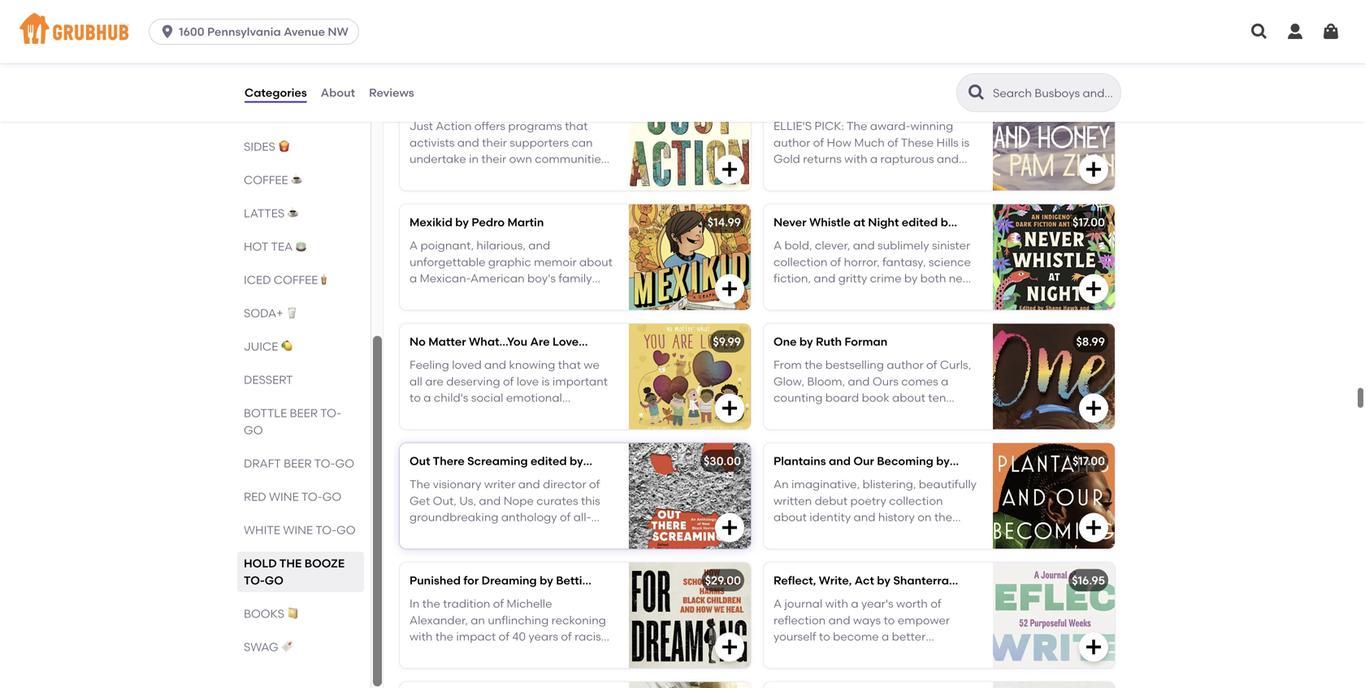 Task type: locate. For each thing, give the bounding box(es) containing it.
no
[[410, 335, 426, 349]]

forman
[[845, 335, 888, 349]]

zhang
[[966, 96, 1002, 110]]

pam
[[938, 96, 964, 110]]

of up generations
[[561, 630, 572, 644]]

and left our
[[829, 454, 851, 468]]

beer right "bottle"
[[290, 406, 318, 420]]

to- up draft beer to-go
[[320, 406, 341, 420]]

by left pedro
[[455, 216, 469, 229]]

svg image
[[1286, 22, 1305, 41], [1321, 22, 1341, 41], [159, 24, 176, 40], [1084, 160, 1104, 179], [1084, 638, 1104, 657]]

go for draft beer to-go
[[335, 457, 354, 471]]

and down "bestselling"
[[848, 374, 870, 388]]

add
[[840, 407, 862, 421]]

rosalind
[[1026, 574, 1074, 588]]

2 $17.00 from the top
[[1073, 454, 1105, 468]]

becky
[[605, 335, 639, 349]]

0 vertical spatial wine
[[269, 490, 299, 504]]

wine down red wine to-go on the left bottom
[[283, 523, 313, 537]]

out
[[410, 454, 430, 468]]

and inside from the bestselling author of curls, glow, bloom, and ours comes a counting board book about ten friends who add up to something wonderful!
[[848, 374, 870, 388]]

☕️ right coffee
[[291, 173, 302, 187]]

and right milk
[[844, 96, 866, 110]]

melania
[[953, 454, 998, 468]]

to- inside bottle beer to- go
[[320, 406, 341, 420]]

the right in
[[422, 597, 440, 611]]

0 vertical spatial the
[[805, 358, 823, 372]]

ruth
[[816, 335, 842, 349]]

years
[[529, 630, 558, 644]]

juice
[[244, 340, 278, 353]]

glow,
[[774, 374, 805, 388]]

svg image for one by ruth forman
[[1084, 399, 1104, 418]]

categories
[[245, 86, 307, 99]]

just action by leah and richard rothstein button
[[400, 85, 751, 191]]

just action by leah and richard rothstein
[[410, 96, 647, 110]]

by up michelle
[[540, 574, 553, 588]]

mexikid
[[410, 216, 453, 229]]

to- for bottle beer to- go
[[320, 406, 341, 420]]

impact
[[456, 630, 496, 644]]

wiseman
[[1077, 574, 1129, 588]]

search icon image
[[967, 83, 987, 102]]

1600 pennsylvania avenue nw button
[[149, 19, 366, 45]]

1 vertical spatial wine
[[283, 523, 313, 537]]

go down hold
[[265, 574, 284, 588]]

comes
[[901, 374, 938, 388]]

milk
[[819, 96, 841, 110]]

$17.00 button
[[764, 205, 1115, 310]]

0 vertical spatial ☕️
[[291, 173, 302, 187]]

📔
[[287, 607, 298, 621]]

☕️
[[291, 173, 302, 187], [287, 206, 299, 220]]

white
[[244, 523, 280, 537]]

the
[[805, 358, 823, 372], [422, 597, 440, 611], [435, 630, 453, 644]]

by left leah
[[476, 96, 489, 110]]

nw
[[328, 25, 348, 39]]

by
[[476, 96, 489, 110], [907, 96, 921, 110], [455, 216, 469, 229], [589, 335, 603, 349], [800, 335, 813, 349], [570, 454, 583, 468], [936, 454, 950, 468], [540, 574, 553, 588], [877, 574, 891, 588]]

public
[[410, 646, 444, 660]]

0 vertical spatial beer
[[290, 406, 318, 420]]

to- up red wine to-go on the left bottom
[[314, 457, 335, 471]]

of
[[805, 96, 816, 110], [926, 358, 937, 372], [493, 597, 504, 611], [499, 630, 510, 644], [561, 630, 572, 644], [410, 663, 420, 677]]

wine
[[269, 490, 299, 504], [283, 523, 313, 537]]

ours
[[873, 374, 899, 388]]

1600 pennsylvania avenue nw
[[179, 25, 348, 39]]

go up red wine to-go on the left bottom
[[335, 457, 354, 471]]

reflect, write, act by shanterra mcbride and rosalind wiseman image
[[993, 563, 1115, 669]]

svg image
[[1250, 22, 1269, 41], [720, 160, 739, 179], [720, 279, 739, 299], [1084, 279, 1104, 299], [720, 399, 739, 418], [1084, 399, 1104, 418], [720, 518, 739, 538], [1084, 518, 1104, 538], [720, 638, 739, 657]]

the inside from the bestselling author of curls, glow, bloom, and ours comes a counting board book about ten friends who add up to something wonderful!
[[805, 358, 823, 372]]

never whistle at night edited by shane hawk, theodore c. van alst jr. image
[[993, 205, 1115, 310]]

love
[[612, 574, 638, 588]]

hold the booze to-go
[[244, 557, 345, 588]]

🔖
[[281, 640, 292, 654]]

counting
[[774, 391, 823, 405]]

jordan
[[586, 454, 626, 468]]

by right loved
[[589, 335, 603, 349]]

1 vertical spatial ☕️
[[287, 206, 299, 220]]

tea
[[271, 240, 293, 254]]

beer up red wine to-go on the left bottom
[[284, 457, 312, 471]]

to- down hold
[[244, 574, 265, 588]]

1 vertical spatial $17.00
[[1073, 454, 1105, 468]]

mcbride
[[952, 574, 998, 588]]

beer inside bottle beer to- go
[[290, 406, 318, 420]]

the down alexander,
[[435, 630, 453, 644]]

reckoning
[[551, 613, 606, 627]]

rothstein
[[594, 96, 647, 110]]

white wine to-go
[[244, 523, 356, 537]]

and
[[522, 96, 544, 110], [844, 96, 866, 110], [848, 374, 870, 388], [829, 454, 851, 468], [1001, 574, 1023, 588]]

of down public
[[410, 663, 420, 677]]

go up booze on the bottom left of page
[[336, 523, 356, 537]]

$28.00
[[1068, 96, 1105, 110]]

of left milk
[[805, 96, 816, 110]]

sides
[[244, 140, 275, 154]]

of up comes
[[926, 358, 937, 372]]

1 vertical spatial beer
[[284, 457, 312, 471]]

go for bottle beer to- go
[[244, 423, 263, 437]]

to- up booze on the bottom left of page
[[315, 523, 336, 537]]

punished
[[410, 574, 461, 588]]

☕️ right lattes
[[287, 206, 299, 220]]

about
[[321, 86, 355, 99]]

of down 'dreaming'
[[493, 597, 504, 611]]

go up white wine to-go at the left of page
[[322, 490, 341, 504]]

iced coffee🧋
[[244, 273, 329, 287]]

svg image for out there screaming edited by jordan peele
[[720, 518, 739, 538]]

wine right red
[[269, 490, 299, 504]]

l.
[[599, 574, 609, 588]]

go down "bottle"
[[244, 423, 263, 437]]

from
[[774, 358, 802, 372]]

black
[[423, 663, 454, 677]]

beer
[[290, 406, 318, 420], [284, 457, 312, 471]]

in the tradition of michelle alexander, an unflinching reckoning with the impact of 40 years of racist public school policy on generations of black lives.
[[410, 597, 606, 677]]

by right edited
[[570, 454, 583, 468]]

$17.00 inside button
[[1073, 216, 1105, 229]]

davies
[[642, 335, 680, 349]]

sides 🍟
[[244, 140, 289, 154]]

soda+
[[244, 306, 283, 320]]

books 📔
[[244, 607, 298, 621]]

one by ruth forman
[[774, 335, 888, 349]]

to- up white wine to-go at the left of page
[[301, 490, 322, 504]]

pedro
[[472, 216, 505, 229]]

hot
[[244, 240, 268, 254]]

svg image inside main navigation navigation
[[1250, 22, 1269, 41]]

0 vertical spatial $17.00
[[1073, 216, 1105, 229]]

in defense of witches by mona chollet image
[[993, 0, 1115, 71]]

shadow speaker by nnedi okorafor image
[[629, 682, 751, 688]]

to- inside hold the booze to-go
[[244, 574, 265, 588]]

$30.00
[[704, 454, 741, 468]]

honey
[[869, 96, 904, 110]]

and right leah
[[522, 96, 544, 110]]

plantains and our becoming by melania luisa marte
[[774, 454, 1066, 468]]

one by ruth forman image
[[993, 324, 1115, 430]]

Search Busboys and Poets - 450 K search field
[[991, 85, 1116, 101]]

☕️ for coffee ☕️
[[291, 173, 302, 187]]

🥛
[[286, 306, 297, 320]]

a
[[941, 374, 949, 388]]

our
[[854, 454, 874, 468]]

the up bloom,
[[805, 358, 823, 372]]

and inside just action by leah and richard rothstein button
[[522, 96, 544, 110]]

to
[[882, 407, 893, 421]]

write,
[[819, 574, 852, 588]]

1 vertical spatial the
[[422, 597, 440, 611]]

go inside bottle beer to- go
[[244, 423, 263, 437]]

1 $17.00 from the top
[[1073, 216, 1105, 229]]

hold
[[244, 557, 277, 570]]

reviews button
[[368, 63, 415, 122]]

wine for red
[[269, 490, 299, 504]]

to- for white wine to-go
[[315, 523, 336, 537]]

🍟
[[278, 140, 289, 154]]



Task type: vqa. For each thing, say whether or not it's contained in the screenshot.
How to Say Babylon by Safiya Sinclair image
yes



Task type: describe. For each thing, give the bounding box(es) containing it.
swag
[[244, 640, 278, 654]]

just
[[410, 96, 433, 110]]

and right mcbride
[[1001, 574, 1023, 588]]

bettina
[[556, 574, 597, 588]]

reflect, write, act by shanterra mcbride and rosalind wiseman
[[774, 574, 1129, 588]]

land of milk and honey by c. pam zhang image
[[993, 85, 1115, 191]]

punished for dreaming by bettina l. love image
[[629, 563, 751, 669]]

friends
[[774, 407, 811, 421]]

there
[[433, 454, 465, 468]]

swag 🔖
[[244, 640, 292, 654]]

2 vertical spatial the
[[435, 630, 453, 644]]

lattes
[[244, 206, 285, 220]]

luisa
[[1000, 454, 1030, 468]]

bottle beer to- go
[[244, 406, 341, 437]]

about
[[892, 391, 925, 405]]

bloom,
[[807, 374, 845, 388]]

generations
[[537, 646, 603, 660]]

richard
[[547, 96, 591, 110]]

unflinching
[[488, 613, 549, 627]]

svg image for mexikid by pedro martin
[[720, 279, 739, 299]]

martin
[[507, 216, 544, 229]]

with
[[410, 630, 433, 644]]

hot tea 🍵
[[244, 240, 307, 254]]

beer for draft
[[284, 457, 312, 471]]

$8.99
[[1076, 335, 1105, 349]]

by left c.
[[907, 96, 921, 110]]

booze
[[305, 557, 345, 570]]

punished for dreaming by bettina l. love
[[410, 574, 638, 588]]

land
[[774, 96, 802, 110]]

juice 🍋
[[244, 340, 292, 353]]

go inside hold the booze to-go
[[265, 574, 284, 588]]

for
[[463, 574, 479, 588]]

board
[[825, 391, 859, 405]]

$17.00 for $14.99
[[1073, 216, 1105, 229]]

c.
[[923, 96, 935, 110]]

in
[[410, 597, 420, 611]]

mexikid by pedro martin image
[[629, 205, 751, 310]]

no matter what...you are loved by becky davies image
[[629, 324, 751, 430]]

svg image inside 1600 pennsylvania avenue nw button
[[159, 24, 176, 40]]

to- for red wine to-go
[[301, 490, 322, 504]]

from the bestselling author of curls, glow, bloom, and ours comes a counting board book about ten friends who add up to something wonderful!
[[774, 358, 971, 438]]

svg image for no matter what...you are loved by becky davies
[[720, 399, 739, 418]]

svg image for just action by leah and richard rothstein
[[720, 160, 739, 179]]

red
[[244, 490, 266, 504]]

wonderful!
[[774, 424, 832, 438]]

racist
[[575, 630, 605, 644]]

$17.00 for $30.00
[[1073, 454, 1105, 468]]

plantains and our becoming by melania luisa marte image
[[993, 443, 1115, 549]]

of inside from the bestselling author of curls, glow, bloom, and ours comes a counting board book about ten friends who add up to something wonderful!
[[926, 358, 937, 372]]

the for from
[[805, 358, 823, 372]]

🍵
[[295, 240, 307, 254]]

coffee ☕️
[[244, 173, 302, 187]]

svg image for punished for dreaming by bettina l. love
[[720, 638, 739, 657]]

pennsylvania
[[207, 25, 281, 39]]

lives.
[[456, 663, 483, 677]]

coffee
[[244, 173, 288, 187]]

wine for white
[[283, 523, 313, 537]]

reflect,
[[774, 574, 816, 588]]

by left the melania
[[936, 454, 950, 468]]

by right one on the right
[[800, 335, 813, 349]]

lattes ☕️
[[244, 206, 299, 220]]

to- for draft beer to-go
[[314, 457, 335, 471]]

one
[[774, 335, 797, 349]]

main navigation navigation
[[0, 0, 1365, 63]]

beer for bottle
[[290, 406, 318, 420]]

sing a black girl's song by ntozake shange image
[[993, 682, 1115, 688]]

go for red wine to-go
[[322, 490, 341, 504]]

by right the act
[[877, 574, 891, 588]]

draft
[[244, 457, 281, 471]]

action
[[436, 96, 473, 110]]

ten
[[928, 391, 946, 405]]

michelle
[[507, 597, 552, 611]]

policy
[[485, 646, 518, 660]]

draft beer to-go
[[244, 457, 354, 471]]

screaming
[[467, 454, 528, 468]]

how to say babylon by safiya sinclair image
[[629, 0, 751, 71]]

go for white wine to-go
[[336, 523, 356, 537]]

the for in
[[422, 597, 440, 611]]

just action by leah and richard rothstein image
[[629, 85, 751, 191]]

something
[[896, 407, 954, 421]]

$9.99
[[713, 335, 741, 349]]

1600
[[179, 25, 204, 39]]

what...you
[[469, 335, 527, 349]]

coffee🧋
[[274, 273, 329, 287]]

an
[[471, 613, 485, 627]]

are
[[530, 335, 550, 349]]

leah
[[492, 96, 520, 110]]

on
[[521, 646, 535, 660]]

of left 40 at bottom
[[499, 630, 510, 644]]

by inside button
[[476, 96, 489, 110]]

☕️ for lattes ☕️
[[287, 206, 299, 220]]

categories button
[[244, 63, 308, 122]]

iced
[[244, 273, 271, 287]]

who
[[814, 407, 837, 421]]

dessert
[[244, 373, 293, 387]]

40
[[512, 630, 526, 644]]

reviews
[[369, 86, 414, 99]]

red wine to-go
[[244, 490, 341, 504]]

dreaming
[[482, 574, 537, 588]]

$16.95
[[1072, 574, 1105, 588]]

act
[[855, 574, 874, 588]]

svg image for plantains and our becoming by melania luisa marte
[[1084, 518, 1104, 538]]

author
[[887, 358, 924, 372]]

out there screaming edited by jordan peele image
[[629, 443, 751, 549]]

matter
[[428, 335, 466, 349]]

books
[[244, 607, 284, 621]]

$29.00
[[705, 574, 741, 588]]

bottle
[[244, 406, 287, 420]]

land of milk and honey by c. pam zhang
[[774, 96, 1002, 110]]

shanterra
[[893, 574, 949, 588]]



